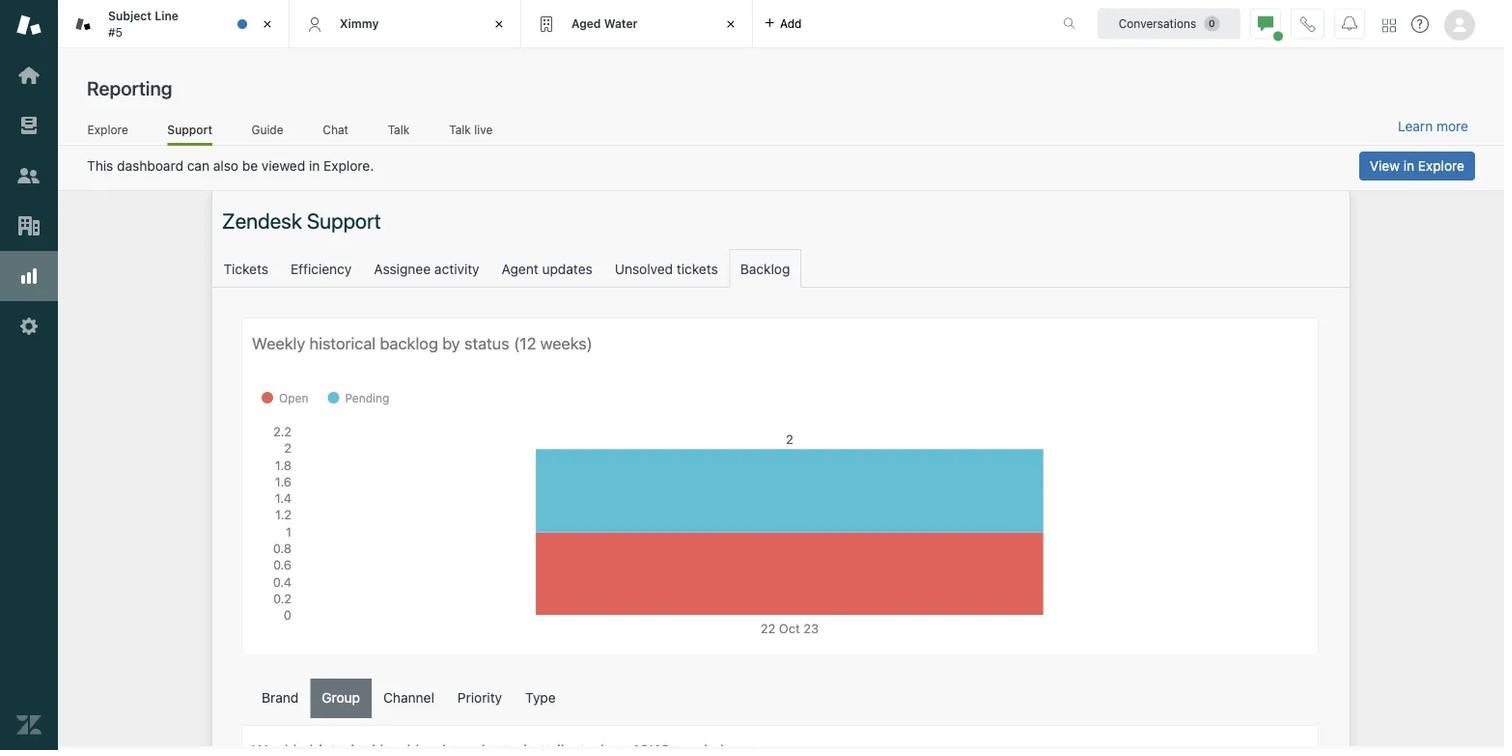 Task type: locate. For each thing, give the bounding box(es) containing it.
organizations image
[[16, 213, 42, 238]]

admin image
[[16, 314, 42, 339]]

explore down the learn more link
[[1418, 158, 1465, 174]]

support link
[[167, 122, 212, 146]]

2 in from the left
[[309, 158, 320, 174]]

in right viewed
[[309, 158, 320, 174]]

talk left 'live'
[[449, 123, 471, 136]]

talk right chat
[[388, 123, 410, 136]]

aged
[[572, 17, 601, 30]]

2 talk from the left
[[449, 123, 471, 136]]

talk inside 'link'
[[449, 123, 471, 136]]

guide
[[251, 123, 283, 136]]

conversations
[[1119, 17, 1196, 30]]

this dashboard can also be viewed in explore.
[[87, 158, 374, 174]]

view
[[1370, 158, 1400, 174]]

ximmy
[[340, 17, 379, 30]]

explore inside button
[[1418, 158, 1465, 174]]

0 vertical spatial explore
[[87, 123, 128, 136]]

in
[[1404, 158, 1414, 174], [309, 158, 320, 174]]

subject line #5
[[108, 9, 179, 39]]

1 vertical spatial explore
[[1418, 158, 1465, 174]]

in right view
[[1404, 158, 1414, 174]]

views image
[[16, 113, 42, 138]]

talk link
[[387, 122, 410, 143]]

chat link
[[322, 122, 349, 143]]

line
[[155, 9, 179, 23]]

reporting
[[87, 76, 172, 99]]

customers image
[[16, 163, 42, 188]]

#5
[[108, 25, 123, 39]]

close image inside ximmy tab
[[489, 14, 509, 34]]

explore
[[87, 123, 128, 136], [1418, 158, 1465, 174]]

talk for talk live
[[449, 123, 471, 136]]

2 close image from the left
[[489, 14, 509, 34]]

0 horizontal spatial in
[[309, 158, 320, 174]]

aged water tab
[[521, 0, 753, 48]]

talk live
[[449, 123, 493, 136]]

learn more link
[[1398, 118, 1468, 135]]

in inside button
[[1404, 158, 1414, 174]]

this
[[87, 158, 113, 174]]

1 horizontal spatial explore
[[1418, 158, 1465, 174]]

also
[[213, 158, 239, 174]]

tabs tab list
[[58, 0, 1043, 48]]

close image
[[258, 14, 277, 34], [489, 14, 509, 34]]

1 talk from the left
[[388, 123, 410, 136]]

ximmy tab
[[290, 0, 521, 48]]

0 horizontal spatial talk
[[388, 123, 410, 136]]

live
[[474, 123, 493, 136]]

0 horizontal spatial close image
[[258, 14, 277, 34]]

dashboard
[[117, 158, 183, 174]]

1 horizontal spatial close image
[[489, 14, 509, 34]]

talk
[[388, 123, 410, 136], [449, 123, 471, 136]]

tab containing subject line
[[58, 0, 290, 48]]

1 horizontal spatial in
[[1404, 158, 1414, 174]]

close image left ximmy at the top
[[258, 14, 277, 34]]

1 in from the left
[[1404, 158, 1414, 174]]

1 horizontal spatial talk
[[449, 123, 471, 136]]

reporting image
[[16, 264, 42, 289]]

close image left aged
[[489, 14, 509, 34]]

talk live link
[[449, 122, 493, 143]]

water
[[604, 17, 638, 30]]

explore up this
[[87, 123, 128, 136]]

tab
[[58, 0, 290, 48]]



Task type: vqa. For each thing, say whether or not it's contained in the screenshot.
SAMPLE TICKET: MEET THE TICKET #1
no



Task type: describe. For each thing, give the bounding box(es) containing it.
explore link
[[87, 122, 129, 143]]

get started image
[[16, 63, 42, 88]]

get help image
[[1411, 15, 1429, 33]]

aged water
[[572, 17, 638, 30]]

more
[[1437, 118, 1468, 134]]

add
[[780, 17, 802, 30]]

subject
[[108, 9, 152, 23]]

zendesk products image
[[1383, 19, 1396, 32]]

be
[[242, 158, 258, 174]]

learn more
[[1398, 118, 1468, 134]]

explore.
[[324, 158, 374, 174]]

main element
[[0, 0, 58, 750]]

guide link
[[251, 122, 284, 143]]

1 close image from the left
[[258, 14, 277, 34]]

learn
[[1398, 118, 1433, 134]]

notifications image
[[1342, 16, 1357, 31]]

0 horizontal spatial explore
[[87, 123, 128, 136]]

close image
[[721, 14, 740, 34]]

add button
[[753, 0, 813, 47]]

zendesk support image
[[16, 13, 42, 38]]

talk for talk
[[388, 123, 410, 136]]

chat
[[323, 123, 348, 136]]

view in explore button
[[1359, 152, 1475, 181]]

can
[[187, 158, 210, 174]]

view in explore
[[1370, 158, 1465, 174]]

support
[[167, 123, 212, 136]]

viewed
[[262, 158, 305, 174]]

zendesk image
[[16, 712, 42, 738]]

button displays agent's chat status as online. image
[[1258, 16, 1273, 31]]

conversations button
[[1098, 8, 1241, 39]]



